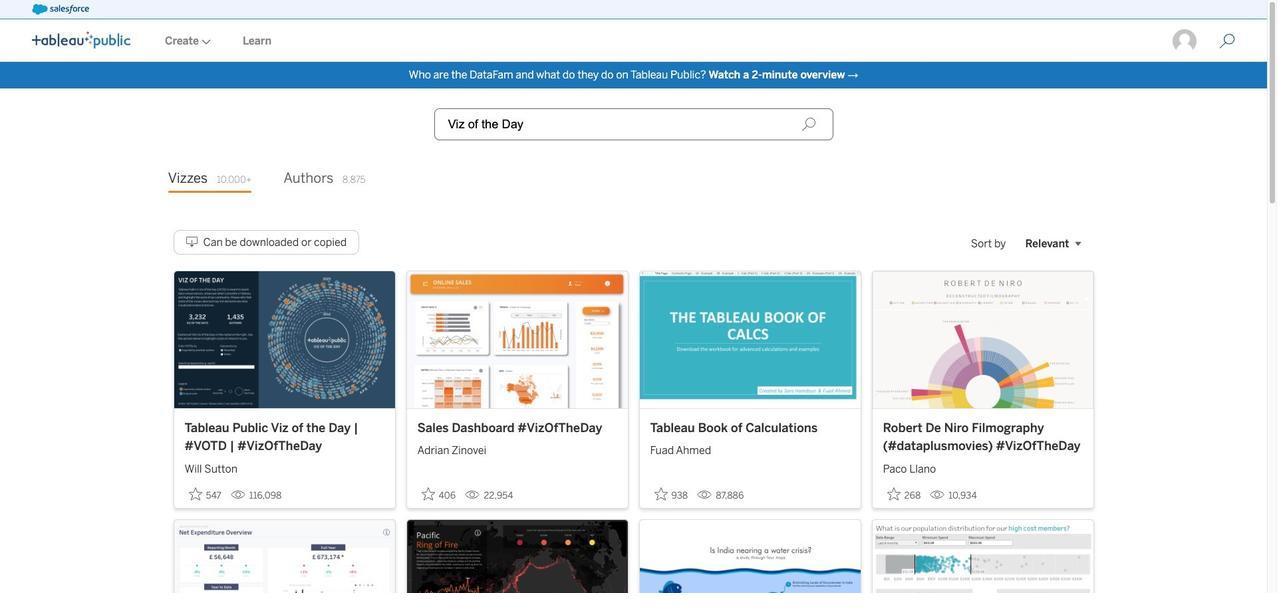 Task type: locate. For each thing, give the bounding box(es) containing it.
go to search image
[[1204, 33, 1252, 49]]

Search input field
[[434, 108, 833, 140]]

add favorite image
[[189, 488, 202, 501], [887, 488, 901, 501]]

2 add favorite image from the left
[[654, 488, 668, 501]]

0 horizontal spatial add favorite image
[[422, 488, 435, 501]]

add favorite image
[[422, 488, 435, 501], [654, 488, 668, 501]]

1 add favorite image from the left
[[422, 488, 435, 501]]

workbook thumbnail image
[[174, 271, 395, 408], [407, 271, 628, 408], [640, 271, 861, 408], [873, 271, 1094, 408], [174, 520, 395, 594], [407, 520, 628, 594], [640, 520, 861, 594], [873, 520, 1094, 594]]

0 horizontal spatial add favorite image
[[189, 488, 202, 501]]

1 horizontal spatial add favorite image
[[887, 488, 901, 501]]

1 horizontal spatial add favorite image
[[654, 488, 668, 501]]

3 add favorite button from the left
[[650, 484, 692, 506]]

Add Favorite button
[[185, 484, 225, 506], [418, 484, 460, 506], [650, 484, 692, 506], [883, 484, 925, 506]]



Task type: vqa. For each thing, say whether or not it's contained in the screenshot.
Sort Descending Image
no



Task type: describe. For each thing, give the bounding box(es) containing it.
create image
[[199, 39, 211, 45]]

salesforce logo image
[[32, 4, 89, 15]]

jacob.simon6557 image
[[1172, 28, 1198, 55]]

2 add favorite image from the left
[[887, 488, 901, 501]]

4 add favorite button from the left
[[883, 484, 925, 506]]

1 add favorite button from the left
[[185, 484, 225, 506]]

search image
[[801, 117, 816, 132]]

2 add favorite button from the left
[[418, 484, 460, 506]]

1 add favorite image from the left
[[189, 488, 202, 501]]

logo image
[[32, 31, 130, 49]]



